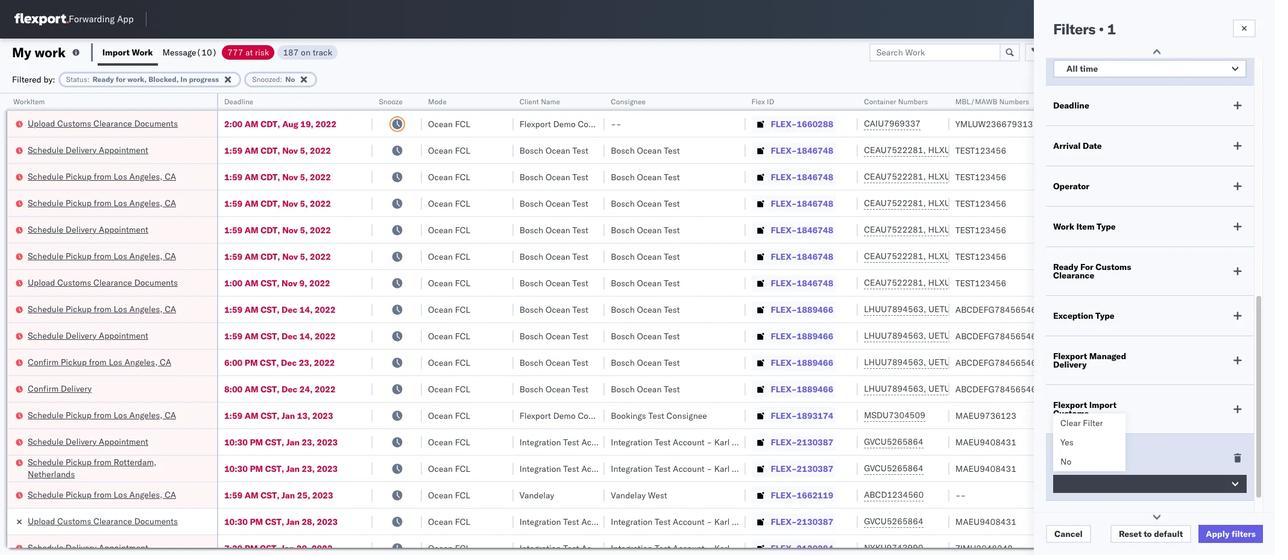 Task type: locate. For each thing, give the bounding box(es) containing it.
jan up 25,
[[286, 463, 300, 474]]

17 flex- from the top
[[771, 543, 797, 554]]

187
[[283, 47, 299, 58]]

2022 for schedule delivery appointment link corresponding to 2nd schedule delivery appointment button
[[310, 225, 331, 235]]

schedule for 'schedule pickup from los angeles, ca' button associated with 1:59 am cst, jan 13, 2023
[[28, 410, 63, 421]]

delivery for second schedule delivery appointment button from the bottom
[[66, 436, 97, 447]]

exception type
[[1053, 311, 1115, 321]]

1 vertical spatial choi
[[1169, 490, 1187, 501]]

arrival
[[1053, 140, 1081, 151]]

numbers for container numbers
[[898, 97, 928, 106]]

1 horizontal spatial no
[[1061, 456, 1072, 467]]

client name
[[520, 97, 560, 106]]

1 vertical spatial confirm
[[28, 383, 59, 394]]

1 vertical spatial upload customs clearance documents button
[[28, 276, 178, 290]]

exception
[[1053, 311, 1093, 321]]

0 horizontal spatial work
[[132, 47, 153, 58]]

Search Work text field
[[869, 43, 1001, 61]]

filters
[[1232, 529, 1256, 540]]

schedule pickup from los angeles, ca button for 1:59 am cst, jan 13, 2023
[[28, 409, 176, 422]]

schedule delivery appointment
[[28, 144, 148, 155], [28, 224, 148, 235], [28, 330, 148, 341], [28, 436, 148, 447], [28, 542, 148, 553]]

reset
[[1119, 529, 1142, 540]]

jan
[[282, 410, 295, 421], [286, 437, 300, 448], [286, 463, 300, 474], [282, 490, 295, 501], [286, 516, 300, 527], [281, 543, 294, 554]]

5, for schedule delivery appointment link corresponding to 2nd schedule delivery appointment button
[[300, 225, 308, 235]]

3 1:59 am cdt, nov 5, 2022 from the top
[[224, 198, 331, 209]]

2 vertical spatial upload
[[28, 516, 55, 527]]

schedule delivery appointment for schedule delivery appointment link corresponding to 2nd schedule delivery appointment button
[[28, 224, 148, 235]]

1 vertical spatial 1:59 am cst, dec 14, 2022
[[224, 331, 336, 342]]

angeles, for 6:00 pm cst, dec 23, 2022
[[124, 357, 158, 367]]

status : ready for work, blocked, in progress
[[66, 74, 219, 84]]

jan left 30,
[[281, 543, 294, 554]]

0 vertical spatial gvcu5265864
[[864, 437, 923, 447]]

work inside import work button
[[132, 47, 153, 58]]

schedule for fourth 'schedule pickup from los angeles, ca' button from the bottom of the page
[[28, 251, 63, 261]]

flex id button
[[746, 95, 846, 107]]

1 abcdefg78456546 from the top
[[955, 304, 1037, 315]]

12 ocean fcl from the top
[[428, 410, 470, 421]]

jan for the schedule pickup from los angeles, ca link associated with 1:59 am cst, jan 25, 2023
[[282, 490, 295, 501]]

for
[[116, 74, 126, 84]]

schedule for 1:59 am cst, dec 14, 2022 'schedule pickup from los angeles, ca' button
[[28, 304, 63, 314]]

import inside button
[[102, 47, 130, 58]]

10:30 pm cst, jan 23, 2023 down 1:59 am cst, jan 13, 2023
[[224, 437, 338, 448]]

10 ocean fcl from the top
[[428, 357, 470, 368]]

jan for schedule pickup from rotterdam, netherlands link
[[286, 463, 300, 474]]

3 2130387 from the top
[[797, 516, 833, 527]]

customs for first upload customs clearance documents link from the bottom of the page
[[57, 516, 91, 527]]

6 1846748 from the top
[[797, 278, 833, 288]]

10:30 up 7:30
[[224, 516, 248, 527]]

choi up default
[[1169, 490, 1187, 501]]

8:00
[[224, 384, 243, 395]]

6 am from the top
[[245, 251, 258, 262]]

choi left origin
[[1169, 437, 1187, 448]]

lhuu7894563,
[[864, 304, 926, 315], [864, 330, 926, 341], [864, 357, 926, 368], [864, 383, 926, 394]]

bosch ocean test
[[520, 145, 588, 156], [611, 145, 680, 156], [520, 172, 588, 182], [611, 172, 680, 182], [520, 198, 588, 209], [611, 198, 680, 209], [520, 225, 588, 235], [611, 225, 680, 235], [520, 251, 588, 262], [611, 251, 680, 262], [520, 278, 588, 288], [611, 278, 680, 288], [520, 304, 588, 315], [611, 304, 680, 315], [520, 331, 588, 342], [611, 331, 680, 342], [520, 357, 588, 368], [611, 357, 680, 368], [520, 384, 588, 395], [611, 384, 680, 395]]

from inside the schedule pickup from rotterdam, netherlands
[[94, 457, 111, 468]]

flex id
[[752, 97, 774, 106]]

1 vertical spatial 2130387
[[797, 463, 833, 474]]

6 resize handle column header from the left
[[731, 93, 746, 555]]

2 vertical spatial flex-2130387
[[771, 516, 833, 527]]

2130387 up 1662119
[[797, 463, 833, 474]]

ready left the for
[[1053, 262, 1078, 273]]

15 ocean fcl from the top
[[428, 490, 470, 501]]

jan left 13,
[[282, 410, 295, 421]]

progress
[[189, 74, 219, 84]]

11 flex- from the top
[[771, 384, 797, 395]]

1:59 am cst, dec 14, 2022
[[224, 304, 336, 315], [224, 331, 336, 342]]

flex-2130387 down "flex-1662119"
[[771, 516, 833, 527]]

1:59 am cst, dec 14, 2022 down 1:00 am cst, nov 9, 2022
[[224, 304, 336, 315]]

1893174
[[797, 410, 833, 421]]

2 hlxu6269489, from the top
[[928, 171, 990, 182]]

vandelay west
[[611, 490, 667, 501]]

import up filter
[[1089, 400, 1117, 411]]

apply filters
[[1206, 529, 1256, 540]]

23, up 25,
[[302, 463, 315, 474]]

0 vertical spatial upload customs clearance documents link
[[28, 117, 178, 129]]

resize handle column header for flex id
[[844, 93, 858, 555]]

1 horizontal spatial numbers
[[999, 97, 1029, 106]]

customs
[[57, 118, 91, 129], [1096, 262, 1131, 273], [57, 277, 91, 288], [1053, 408, 1089, 419], [57, 516, 91, 527]]

flex-1846748 for first schedule delivery appointment button
[[771, 145, 833, 156]]

2023 right 25,
[[312, 490, 333, 501]]

ca
[[165, 171, 176, 182], [165, 197, 176, 208], [165, 251, 176, 261], [165, 304, 176, 314], [160, 357, 171, 367], [165, 410, 176, 421], [165, 489, 176, 500]]

2023 right 13,
[[312, 410, 333, 421]]

0 vertical spatial upload customs clearance documents button
[[28, 117, 178, 131]]

1 gvcu5265864 from the top
[[864, 437, 923, 447]]

1 horizontal spatial ready
[[1053, 262, 1078, 273]]

mbl/mawb numbers button
[[949, 95, 1113, 107]]

schedule delivery appointment link for third schedule delivery appointment button from the bottom
[[28, 329, 148, 342]]

to
[[1144, 529, 1152, 540]]

0 vertical spatial import
[[102, 47, 130, 58]]

1 vertical spatial documents
[[134, 277, 178, 288]]

all
[[1067, 63, 1078, 74]]

demo
[[553, 118, 576, 129], [553, 410, 576, 421]]

2 vandelay from the left
[[611, 490, 646, 501]]

flexport inside flexport managed delivery
[[1053, 351, 1087, 362]]

gvcu5265864 up nyku9743990
[[864, 516, 923, 527]]

0 horizontal spatial --
[[611, 118, 621, 129]]

2 vertical spatial documents
[[134, 516, 178, 527]]

status
[[66, 74, 87, 84], [1068, 515, 1094, 526]]

0 vertical spatial confirm
[[28, 357, 59, 367]]

23, down 13,
[[302, 437, 315, 448]]

2 1:59 from the top
[[224, 172, 243, 182]]

flex-1846748 for fourth 'schedule pickup from los angeles, ca' button from the bottom of the page
[[771, 251, 833, 262]]

2 numbers from the left
[[999, 97, 1029, 106]]

1 horizontal spatial import
[[1089, 400, 1117, 411]]

pickup inside the schedule pickup from rotterdam, netherlands
[[66, 457, 92, 468]]

1:59 am cst, dec 14, 2022 up 6:00 pm cst, dec 23, 2022
[[224, 331, 336, 342]]

ceau7522281, for third the schedule pickup from los angeles, ca link from the top
[[864, 251, 926, 262]]

gvcu5265864 up abcd1234560
[[864, 463, 923, 474]]

2 confirm from the top
[[28, 383, 59, 394]]

4 ceau7522281, from the top
[[864, 224, 926, 235]]

1 1:59 am cst, dec 14, 2022 from the top
[[224, 304, 336, 315]]

1 vertical spatial upload customs clearance documents
[[28, 277, 178, 288]]

upload customs clearance documents for 2:00
[[28, 118, 178, 129]]

no up deadline button
[[285, 74, 295, 84]]

confirm pickup from los angeles, ca link
[[28, 356, 171, 368]]

clearance inside ready for customs clearance
[[1053, 270, 1094, 281]]

default
[[1154, 529, 1183, 540]]

7 resize handle column header from the left
[[844, 93, 858, 555]]

1 resize handle column header from the left
[[203, 93, 217, 555]]

cst, up '1:59 am cst, jan 25, 2023'
[[265, 463, 284, 474]]

1 horizontal spatial deadline
[[1053, 100, 1089, 111]]

3 maeu9408431 from the top
[[955, 516, 1016, 527]]

list box containing clear filter
[[1053, 414, 1126, 471]]

cst, down 10:30 pm cst, jan 28, 2023
[[260, 543, 279, 554]]

3 fcl from the top
[[455, 172, 470, 182]]

3 lhuu7894563, from the top
[[864, 357, 926, 368]]

1:00
[[224, 278, 243, 288]]

1660288
[[797, 118, 833, 129]]

2023 right 30,
[[312, 543, 333, 554]]

1 vertical spatial jaehyung
[[1131, 490, 1167, 501]]

hlxu8034992
[[992, 145, 1051, 156], [992, 171, 1051, 182], [992, 198, 1051, 209], [992, 224, 1051, 235], [992, 251, 1051, 262], [992, 277, 1051, 288]]

flex-1893174 button
[[752, 407, 836, 424], [752, 407, 836, 424]]

1 vertical spatial 14,
[[300, 331, 313, 342]]

11 am from the top
[[245, 410, 258, 421]]

1 vertical spatial gvcu5265864
[[864, 463, 923, 474]]

from inside confirm pickup from los angeles, ca link
[[89, 357, 107, 367]]

2 resize handle column header from the left
[[358, 93, 373, 555]]

0 vertical spatial status
[[66, 74, 87, 84]]

schedule pickup from los angeles, ca button
[[28, 170, 176, 184], [28, 197, 176, 210], [28, 250, 176, 263], [28, 303, 176, 316], [28, 409, 176, 422], [28, 489, 176, 502]]

0 vertical spatial jaehyung
[[1131, 437, 1167, 448]]

appointment for schedule delivery appointment link related to first schedule delivery appointment button
[[99, 144, 148, 155]]

1 vertical spatial upload
[[28, 277, 55, 288]]

lagerfeld
[[641, 437, 676, 448], [732, 437, 768, 448], [641, 463, 676, 474], [732, 463, 768, 474], [641, 516, 676, 527], [732, 516, 768, 527], [641, 543, 676, 554], [732, 543, 768, 554]]

1 vertical spatial maeu9408431
[[955, 463, 1016, 474]]

cst, down 1:00 am cst, nov 9, 2022
[[261, 304, 280, 315]]

container numbers button
[[858, 95, 937, 107]]

1 horizontal spatial work
[[1053, 221, 1074, 232]]

angeles,
[[129, 171, 163, 182], [129, 197, 163, 208], [129, 251, 163, 261], [129, 304, 163, 314], [124, 357, 158, 367], [129, 410, 163, 421], [129, 489, 163, 500]]

batch action button
[[1188, 43, 1267, 61]]

reset to default button
[[1111, 525, 1192, 543]]

0 vertical spatial flexport demo consignee
[[520, 118, 618, 129]]

pm down 1:59 am cst, jan 13, 2023
[[250, 437, 263, 448]]

2023 right the 28,
[[317, 516, 338, 527]]

snoozed
[[252, 74, 280, 84]]

schedule delivery appointment for schedule delivery appointment link related to third schedule delivery appointment button from the bottom
[[28, 330, 148, 341]]

2 vertical spatial upload customs clearance documents link
[[28, 515, 178, 527]]

2023 down 1:59 am cst, jan 13, 2023
[[317, 437, 338, 448]]

4 schedule delivery appointment from the top
[[28, 436, 148, 447]]

schedule pickup from rotterdam, netherlands button
[[28, 456, 201, 481]]

13,
[[297, 410, 310, 421]]

schedule inside the schedule pickup from rotterdam, netherlands
[[28, 457, 63, 468]]

1 vertical spatial flex-2130387
[[771, 463, 833, 474]]

0 vertical spatial 14,
[[300, 304, 313, 315]]

ready for customs clearance
[[1053, 262, 1131, 281]]

4 schedule from the top
[[28, 224, 63, 235]]

status right by:
[[66, 74, 87, 84]]

1 schedule from the top
[[28, 144, 63, 155]]

ca for 1:59 am cst, dec 14, 2022
[[165, 304, 176, 314]]

1 vertical spatial status
[[1068, 515, 1094, 526]]

Search Shipments (/) text field
[[1044, 10, 1161, 28]]

type right item
[[1097, 221, 1116, 232]]

1 vertical spatial 10:30
[[224, 463, 248, 474]]

pickup
[[66, 171, 92, 182], [66, 197, 92, 208], [66, 251, 92, 261], [66, 304, 92, 314], [61, 357, 87, 367], [66, 410, 92, 421], [66, 457, 92, 468], [66, 489, 92, 500]]

3 ceau7522281, from the top
[[864, 198, 926, 209]]

2 upload from the top
[[28, 277, 55, 288]]

bosch
[[520, 145, 543, 156], [611, 145, 635, 156], [520, 172, 543, 182], [611, 172, 635, 182], [520, 198, 543, 209], [611, 198, 635, 209], [520, 225, 543, 235], [611, 225, 635, 235], [520, 251, 543, 262], [611, 251, 635, 262], [520, 278, 543, 288], [611, 278, 635, 288], [520, 304, 543, 315], [611, 304, 635, 315], [520, 331, 543, 342], [611, 331, 635, 342], [520, 357, 543, 368], [611, 357, 635, 368], [520, 384, 543, 395], [611, 384, 635, 395]]

13 fcl from the top
[[455, 437, 470, 448]]

8 am from the top
[[245, 304, 258, 315]]

1 5, from the top
[[300, 145, 308, 156]]

schedule pickup from los angeles, ca for 1:59 am cst, dec 14, 2022
[[28, 304, 176, 314]]

1 vertical spatial 23,
[[302, 437, 315, 448]]

1 vertical spatial flexport demo consignee
[[520, 410, 618, 421]]

mode button
[[422, 95, 501, 107]]

test123456 for upload customs clearance documents link corresponding to 1:00 am cst, nov 9, 2022
[[955, 278, 1006, 288]]

deadline down "all"
[[1053, 100, 1089, 111]]

1 horizontal spatial status
[[1068, 515, 1094, 526]]

0 horizontal spatial vandelay
[[520, 490, 554, 501]]

1 schedule pickup from los angeles, ca button from the top
[[28, 170, 176, 184]]

23, up 24,
[[299, 357, 312, 368]]

moving
[[1089, 449, 1119, 459]]

777
[[227, 47, 243, 58]]

work left item
[[1053, 221, 1074, 232]]

flex-2130387 up "flex-1662119"
[[771, 463, 833, 474]]

ceau7522281, for 1st the schedule pickup from los angeles, ca link from the top of the page
[[864, 171, 926, 182]]

3 5, from the top
[[300, 198, 308, 209]]

0 horizontal spatial deadline
[[224, 97, 253, 106]]

3 schedule delivery appointment from the top
[[28, 330, 148, 341]]

2 appointment from the top
[[99, 224, 148, 235]]

0 horizontal spatial import
[[102, 47, 130, 58]]

3 schedule delivery appointment button from the top
[[28, 329, 148, 343]]

no down yes
[[1061, 456, 1072, 467]]

deadline inside button
[[224, 97, 253, 106]]

upload customs clearance documents button for 2:00 am cdt, aug 19, 2022
[[28, 117, 178, 131]]

jan for the schedule pickup from los angeles, ca link associated with 1:59 am cst, jan 13, 2023
[[282, 410, 295, 421]]

pm right 7:30
[[245, 543, 258, 554]]

10:30 pm cst, jan 23, 2023 up '1:59 am cst, jan 25, 2023'
[[224, 463, 338, 474]]

consignee
[[611, 97, 646, 106], [578, 118, 618, 129], [578, 410, 618, 421], [667, 410, 707, 421]]

gvcu5265864
[[864, 437, 923, 447], [864, 463, 923, 474], [864, 516, 923, 527]]

resize handle column header for deadline
[[358, 93, 373, 555]]

do status
[[1053, 515, 1094, 526]]

numbers up ymluw236679313
[[999, 97, 1029, 106]]

2 vertical spatial 2130387
[[797, 516, 833, 527]]

in
[[180, 74, 187, 84]]

0 vertical spatial flex-2130387
[[771, 437, 833, 448]]

10:30 pm cst, jan 28, 2023
[[224, 516, 338, 527]]

2130387 down 1893174 at the right
[[797, 437, 833, 448]]

customs for upload customs clearance documents link corresponding to 1:00 am cst, nov 9, 2022
[[57, 277, 91, 288]]

choi
[[1169, 437, 1187, 448], [1169, 490, 1187, 501]]

4 fcl from the top
[[455, 198, 470, 209]]

0 vertical spatial ready
[[93, 74, 114, 84]]

1 vertical spatial --
[[955, 490, 966, 501]]

jan down 13,
[[286, 437, 300, 448]]

abcdefg78456546
[[955, 304, 1037, 315], [955, 331, 1037, 342], [955, 357, 1037, 368], [955, 384, 1037, 395]]

pickup for 6:00 pm cst, dec 23, 2022
[[61, 357, 87, 367]]

flex-2130387 down flex-1893174
[[771, 437, 833, 448]]

5, for schedule delivery appointment link related to first schedule delivery appointment button
[[300, 145, 308, 156]]

6 flex- from the top
[[771, 251, 797, 262]]

7 fcl from the top
[[455, 278, 470, 288]]

0 vertical spatial no
[[285, 74, 295, 84]]

import inside 'flexport import customs'
[[1089, 400, 1117, 411]]

2 vertical spatial gvcu5265864
[[864, 516, 923, 527]]

cst, down 8:00 am cst, dec 24, 2022
[[261, 410, 280, 421]]

1 vertical spatial ready
[[1053, 262, 1078, 273]]

6 hlxu6269489, from the top
[[928, 277, 990, 288]]

work up status : ready for work, blocked, in progress
[[132, 47, 153, 58]]

schedule
[[28, 144, 63, 155], [28, 171, 63, 182], [28, 197, 63, 208], [28, 224, 63, 235], [28, 251, 63, 261], [28, 304, 63, 314], [28, 330, 63, 341], [28, 410, 63, 421], [28, 436, 63, 447], [28, 457, 63, 468], [28, 489, 63, 500], [28, 542, 63, 553]]

-- up zimu3048342
[[955, 490, 966, 501]]

0 vertical spatial upload customs clearance documents
[[28, 118, 178, 129]]

2022
[[316, 118, 336, 129], [310, 145, 331, 156], [310, 172, 331, 182], [310, 198, 331, 209], [310, 225, 331, 235], [310, 251, 331, 262], [309, 278, 330, 288], [315, 304, 336, 315], [315, 331, 336, 342], [314, 357, 335, 368], [315, 384, 336, 395]]

8 fcl from the top
[[455, 304, 470, 315]]

2 vertical spatial maeu9408431
[[955, 516, 1016, 527]]

pm up 7:30 pm cst, jan 30, 2023
[[250, 516, 263, 527]]

0 horizontal spatial numbers
[[898, 97, 928, 106]]

angeles, for 1:59 am cst, jan 13, 2023
[[129, 410, 163, 421]]

pickup for 1:59 am cst, jan 13, 2023
[[66, 410, 92, 421]]

1 schedule delivery appointment link from the top
[[28, 144, 148, 156]]

3 flex- from the top
[[771, 172, 797, 182]]

7 schedule from the top
[[28, 330, 63, 341]]

5, for third the schedule pickup from los angeles, ca link from the top
[[300, 251, 308, 262]]

5 ceau7522281, hlxu6269489, hlxu8034992 from the top
[[864, 251, 1051, 262]]

1 1:59 from the top
[[224, 145, 243, 156]]

bookings
[[611, 410, 646, 421]]

cst, up 1:59 am cst, jan 13, 2023
[[261, 384, 280, 395]]

-- down consignee button
[[611, 118, 621, 129]]

0 vertical spatial 2130387
[[797, 437, 833, 448]]

ceau7522281, for schedule delivery appointment link related to first schedule delivery appointment button
[[864, 145, 926, 156]]

resize handle column header for mode
[[499, 93, 514, 555]]

pm right the 6:00
[[245, 357, 258, 368]]

0 vertical spatial maeu9408431
[[955, 437, 1016, 448]]

dec
[[282, 304, 297, 315], [282, 331, 297, 342], [281, 357, 297, 368], [282, 384, 297, 395]]

clearance for first upload customs clearance documents link from the bottom of the page
[[93, 516, 132, 527]]

test123456 for third the schedule pickup from los angeles, ca link from the top
[[955, 251, 1006, 262]]

upload customs clearance documents button for 1:00 am cst, nov 9, 2022
[[28, 276, 178, 290]]

customs inside ready for customs clearance
[[1096, 262, 1131, 273]]

4 ocean fcl from the top
[[428, 198, 470, 209]]

1:59 am cdt, nov 5, 2022
[[224, 145, 331, 156], [224, 172, 331, 182], [224, 198, 331, 209], [224, 225, 331, 235], [224, 251, 331, 262]]

1 10:30 pm cst, jan 23, 2023 from the top
[[224, 437, 338, 448]]

10:30 up '1:59 am cst, jan 25, 2023'
[[224, 463, 248, 474]]

netherlands
[[28, 469, 75, 480]]

5 schedule from the top
[[28, 251, 63, 261]]

client
[[520, 97, 539, 106]]

4 ceau7522281, hlxu6269489, hlxu8034992 from the top
[[864, 224, 1051, 235]]

14 flex- from the top
[[771, 463, 797, 474]]

0 horizontal spatial :
[[87, 74, 90, 84]]

jan left 25,
[[282, 490, 295, 501]]

1 horizontal spatial :
[[280, 74, 282, 84]]

schedule pickup from los angeles, ca for 1:59 am cst, jan 25, 2023
[[28, 489, 176, 500]]

uetu5238478
[[929, 304, 987, 315], [929, 330, 987, 341], [929, 357, 987, 368], [929, 383, 987, 394]]

0 vertical spatial 23,
[[299, 357, 312, 368]]

0 vertical spatial type
[[1097, 221, 1116, 232]]

10:30 down 1:59 am cst, jan 13, 2023
[[224, 437, 248, 448]]

pm for confirm pickup from los angeles, ca
[[245, 357, 258, 368]]

1 horizontal spatial --
[[955, 490, 966, 501]]

0 vertical spatial documents
[[134, 118, 178, 129]]

numbers inside mbl/mawb numbers button
[[999, 97, 1029, 106]]

managed
[[1089, 351, 1126, 362]]

0 vertical spatial choi
[[1169, 437, 1187, 448]]

schedule for third schedule delivery appointment button from the bottom
[[28, 330, 63, 341]]

23,
[[299, 357, 312, 368], [302, 437, 315, 448], [302, 463, 315, 474]]

schedule for 'schedule pickup from los angeles, ca' button related to 1:59 am cst, jan 25, 2023
[[28, 489, 63, 500]]

my
[[12, 44, 31, 61]]

13 ocean fcl from the top
[[428, 437, 470, 448]]

west
[[648, 490, 667, 501]]

2 ceau7522281, from the top
[[864, 171, 926, 182]]

2 flexport demo consignee from the top
[[520, 410, 618, 421]]

consignee button
[[605, 95, 733, 107]]

2 schedule pickup from los angeles, ca from the top
[[28, 197, 176, 208]]

deadline up 2:00
[[224, 97, 253, 106]]

2 flex- from the top
[[771, 145, 797, 156]]

7 ocean fcl from the top
[[428, 278, 470, 288]]

gvcu5265864 down msdu7304509
[[864, 437, 923, 447]]

ready left for
[[93, 74, 114, 84]]

appointment for schedule delivery appointment link related to second schedule delivery appointment button from the bottom
[[99, 436, 148, 447]]

2 vertical spatial upload customs clearance documents
[[28, 516, 178, 527]]

1 vertical spatial demo
[[553, 410, 576, 421]]

2023 up '1:59 am cst, jan 25, 2023'
[[317, 463, 338, 474]]

8 resize handle column header from the left
[[935, 93, 949, 555]]

pickup for 1:59 am cst, jan 25, 2023
[[66, 489, 92, 500]]

karl
[[623, 437, 638, 448], [714, 437, 730, 448], [623, 463, 638, 474], [714, 463, 730, 474], [623, 516, 638, 527], [714, 516, 730, 527], [623, 543, 638, 554], [714, 543, 730, 554]]

upload customs clearance documents for 1:00
[[28, 277, 178, 288]]

5 ocean fcl from the top
[[428, 225, 470, 235]]

los
[[114, 171, 127, 182], [114, 197, 127, 208], [114, 251, 127, 261], [114, 304, 127, 314], [109, 357, 122, 367], [114, 410, 127, 421], [114, 489, 127, 500]]

2130387 down 1662119
[[797, 516, 833, 527]]

clearance
[[93, 118, 132, 129], [1053, 270, 1094, 281], [93, 277, 132, 288], [93, 516, 132, 527]]

1:59 am cdt, nov 5, 2022 for schedule delivery appointment link corresponding to 2nd schedule delivery appointment button
[[224, 225, 331, 235]]

1 horizontal spatial vandelay
[[611, 490, 646, 501]]

3 gvcu5265864 from the top
[[864, 516, 923, 527]]

from for 1:59 am cst, dec 14, 2022
[[94, 304, 111, 314]]

confirm for confirm pickup from los angeles, ca
[[28, 357, 59, 367]]

3 schedule from the top
[[28, 197, 63, 208]]

upload
[[28, 118, 55, 129], [28, 277, 55, 288], [28, 516, 55, 527]]

resize handle column header for client name
[[590, 93, 605, 555]]

nov for 1st the schedule pickup from los angeles, ca link from the top of the page
[[282, 172, 298, 182]]

los for 1:59 am cdt, nov 5, 2022
[[114, 197, 127, 208]]

delivery for confirm delivery button in the left bottom of the page
[[61, 383, 92, 394]]

12 fcl from the top
[[455, 410, 470, 421]]

pm up '1:59 am cst, jan 25, 2023'
[[250, 463, 263, 474]]

hlxu6269489, for third the schedule pickup from los angeles, ca link from the top
[[928, 251, 990, 262]]

integration
[[520, 437, 561, 448], [611, 437, 653, 448], [520, 463, 561, 474], [611, 463, 653, 474], [520, 516, 561, 527], [611, 516, 653, 527], [520, 543, 561, 554], [611, 543, 653, 554]]

0 vertical spatial upload
[[28, 118, 55, 129]]

14, up 6:00 pm cst, dec 23, 2022
[[300, 331, 313, 342]]

0 vertical spatial work
[[132, 47, 153, 58]]

work
[[132, 47, 153, 58], [1053, 221, 1074, 232]]

2 flex-1846748 from the top
[[771, 172, 833, 182]]

1 schedule pickup from los angeles, ca link from the top
[[28, 170, 176, 182]]

angeles, for 1:59 am cst, jan 25, 2023
[[129, 489, 163, 500]]

3 lhuu7894563, uetu5238478 from the top
[[864, 357, 987, 368]]

14, down 9,
[[300, 304, 313, 315]]

: up deadline button
[[280, 74, 282, 84]]

pickup for 1:59 am cst, dec 14, 2022
[[66, 304, 92, 314]]

on
[[301, 47, 311, 58]]

ceau7522281, hlxu6269489, hlxu8034992 for schedule delivery appointment link corresponding to 2nd schedule delivery appointment button
[[864, 224, 1051, 235]]

6 1:59 from the top
[[224, 304, 243, 315]]

numbers inside container numbers button
[[898, 97, 928, 106]]

2 vertical spatial 10:30
[[224, 516, 248, 527]]

reset to default
[[1119, 529, 1183, 540]]

0 horizontal spatial status
[[66, 74, 87, 84]]

5 resize handle column header from the left
[[590, 93, 605, 555]]

1 vertical spatial upload customs clearance documents link
[[28, 276, 178, 288]]

0 horizontal spatial no
[[285, 74, 295, 84]]

flexport demo consignee for --
[[520, 118, 618, 129]]

1 fcl from the top
[[455, 118, 470, 129]]

2 vertical spatial 23,
[[302, 463, 315, 474]]

appointment
[[99, 144, 148, 155], [99, 224, 148, 235], [99, 330, 148, 341], [99, 436, 148, 447], [99, 542, 148, 553]]

schedule delivery appointment link for second schedule delivery appointment button from the bottom
[[28, 436, 148, 448]]

resize handle column header
[[203, 93, 217, 555], [358, 93, 373, 555], [408, 93, 422, 555], [499, 93, 514, 555], [590, 93, 605, 555], [731, 93, 746, 555], [844, 93, 858, 555], [935, 93, 949, 555], [1111, 93, 1125, 555], [1202, 93, 1217, 555], [1244, 93, 1259, 555]]

import up for
[[102, 47, 130, 58]]

6 ocean fcl from the top
[[428, 251, 470, 262]]

schedule pickup from los angeles, ca for 1:59 am cst, jan 13, 2023
[[28, 410, 176, 421]]

schedule delivery appointment link for first schedule delivery appointment button
[[28, 144, 148, 156]]

7 am from the top
[[245, 278, 258, 288]]

16 flex- from the top
[[771, 516, 797, 527]]

1846748
[[797, 145, 833, 156], [797, 172, 833, 182], [797, 198, 833, 209], [797, 225, 833, 235], [797, 251, 833, 262], [797, 278, 833, 288]]

time
[[1080, 63, 1098, 74]]

1 upload customs clearance documents from the top
[[28, 118, 178, 129]]

at
[[245, 47, 253, 58]]

1 lhuu7894563, uetu5238478 from the top
[[864, 304, 987, 315]]

status up cancel
[[1068, 515, 1094, 526]]

1:59 am cst, jan 13, 2023
[[224, 410, 333, 421]]

flex-2130387
[[771, 437, 833, 448], [771, 463, 833, 474], [771, 516, 833, 527]]

los for 1:59 am cst, jan 13, 2023
[[114, 410, 127, 421]]

0 vertical spatial demo
[[553, 118, 576, 129]]

4 schedule pickup from los angeles, ca link from the top
[[28, 303, 176, 315]]

hlxu6269489,
[[928, 145, 990, 156], [928, 171, 990, 182], [928, 198, 990, 209], [928, 224, 990, 235], [928, 251, 990, 262], [928, 277, 990, 288]]

0 vertical spatial 10:30
[[224, 437, 248, 448]]

date
[[1083, 140, 1102, 151]]

3 upload customs clearance documents link from the top
[[28, 515, 178, 527]]

0 vertical spatial 10:30 pm cst, jan 23, 2023
[[224, 437, 338, 448]]

3 hlxu8034992 from the top
[[992, 198, 1051, 209]]

list box
[[1053, 414, 1126, 471]]

1 uetu5238478 from the top
[[929, 304, 987, 315]]

schedule delivery appointment for schedule delivery appointment link related to first schedule delivery appointment button
[[28, 144, 148, 155]]

2 5, from the top
[[300, 172, 308, 182]]

0 vertical spatial 1:59 am cst, dec 14, 2022
[[224, 304, 336, 315]]

hlxu6269489, for schedule delivery appointment link related to first schedule delivery appointment button
[[928, 145, 990, 156]]

schedule pickup from los angeles, ca link for 1:59 am cdt, nov 5, 2022
[[28, 197, 176, 209]]

numbers up the caiu7969337 at the right
[[898, 97, 928, 106]]

10 fcl from the top
[[455, 357, 470, 368]]

1 vertical spatial import
[[1089, 400, 1117, 411]]

1 vertical spatial type
[[1096, 311, 1115, 321]]

2 flex-2130387 from the top
[[771, 463, 833, 474]]

1 vertical spatial 10:30 pm cst, jan 23, 2023
[[224, 463, 338, 474]]

: up workitem button
[[87, 74, 90, 84]]

14 ocean fcl from the top
[[428, 463, 470, 474]]

type right exception
[[1096, 311, 1115, 321]]

3 schedule pickup from los angeles, ca from the top
[[28, 251, 176, 261]]



Task type: vqa. For each thing, say whether or not it's contained in the screenshot.
5, associated with 1st Schedule Pickup from Los Angeles, CA LINK
yes



Task type: describe. For each thing, give the bounding box(es) containing it.
schedule delivery appointment for schedule delivery appointment link for first schedule delivery appointment button from the bottom of the page
[[28, 542, 148, 553]]

17 fcl from the top
[[455, 543, 470, 554]]

ymluw236679313
[[955, 118, 1033, 129]]

3 flex-1889466 from the top
[[771, 357, 833, 368]]

4 schedule delivery appointment button from the top
[[28, 436, 148, 449]]

jaehyung for jaehyung choi - test origin agent
[[1131, 437, 1167, 448]]

3 documents from the top
[[134, 516, 178, 527]]

los for 6:00 pm cst, dec 23, 2022
[[109, 357, 122, 367]]

2022 for 1st the schedule pickup from los angeles, ca link from the top of the page
[[310, 172, 331, 182]]

dec up 8:00 am cst, dec 24, 2022
[[281, 357, 297, 368]]

actions
[[1224, 97, 1249, 106]]

2023 for schedule pickup from rotterdam, netherlands link
[[317, 463, 338, 474]]

exception
[[1086, 47, 1125, 58]]

delivery for third schedule delivery appointment button from the bottom
[[66, 330, 97, 341]]

track
[[313, 47, 332, 58]]

(10)
[[196, 47, 217, 58]]

5 fcl from the top
[[455, 225, 470, 235]]

risk
[[255, 47, 269, 58]]

test123456 for schedule delivery appointment link corresponding to 2nd schedule delivery appointment button
[[955, 225, 1006, 235]]

ceau7522281, hlxu6269489, hlxu8034992 for schedule delivery appointment link related to first schedule delivery appointment button
[[864, 145, 1051, 156]]

5 am from the top
[[245, 225, 258, 235]]

3 flex-1846748 from the top
[[771, 198, 833, 209]]

1 flex- from the top
[[771, 118, 797, 129]]

3 test123456 from the top
[[955, 198, 1006, 209]]

flex
[[752, 97, 765, 106]]

6 cdt, from the top
[[261, 251, 280, 262]]

2022 for schedule delivery appointment link related to first schedule delivery appointment button
[[310, 145, 331, 156]]

hlxu8034992 for first schedule delivery appointment button
[[992, 145, 1051, 156]]

2022 for 2:00 am cdt, aug 19, 2022 upload customs clearance documents link
[[316, 118, 336, 129]]

ceau7522281, for upload customs clearance documents link corresponding to 1:00 am cst, nov 9, 2022
[[864, 277, 926, 288]]

3 upload customs clearance documents from the top
[[28, 516, 178, 527]]

19,
[[300, 118, 313, 129]]

1 am from the top
[[245, 118, 258, 129]]

flexport import customs
[[1053, 400, 1117, 419]]

mode
[[428, 97, 447, 106]]

1:59 am cdt, nov 5, 2022 for third the schedule pickup from los angeles, ca link from the top
[[224, 251, 331, 262]]

pickup for 1:59 am cdt, nov 5, 2022
[[66, 197, 92, 208]]

cst, left 9,
[[261, 278, 280, 288]]

3 1:59 from the top
[[224, 198, 243, 209]]

demo for bookings
[[553, 410, 576, 421]]

4 1:59 from the top
[[224, 225, 243, 235]]

10 am from the top
[[245, 384, 258, 395]]

upload customs clearance documents link for 1:00 am cst, nov 9, 2022
[[28, 276, 178, 288]]

2 1:59 am cst, dec 14, 2022 from the top
[[224, 331, 336, 342]]

schedule delivery appointment link for 2nd schedule delivery appointment button
[[28, 223, 148, 235]]

transit
[[1084, 457, 1112, 468]]

apply filters button
[[1199, 525, 1263, 543]]

2 lhuu7894563, from the top
[[864, 330, 926, 341]]

filter
[[1083, 418, 1103, 429]]

customs inside 'flexport import customs'
[[1053, 408, 1089, 419]]

flex-1846748 for 2nd schedule delivery appointment button
[[771, 225, 833, 235]]

upload for 1:00 am cst, nov 9, 2022
[[28, 277, 55, 288]]

1:59 am cdt, nov 5, 2022 for schedule delivery appointment link related to first schedule delivery appointment button
[[224, 145, 331, 156]]

cancel button
[[1046, 525, 1091, 543]]

flexport inside flexport moving inbond transit
[[1053, 449, 1087, 459]]

resize handle column header for consignee
[[731, 93, 746, 555]]

1 vertical spatial no
[[1061, 456, 1072, 467]]

12 am from the top
[[245, 490, 258, 501]]

8 flex- from the top
[[771, 304, 797, 315]]

2 10:30 pm cst, jan 23, 2023 from the top
[[224, 463, 338, 474]]

3 flex-2130387 from the top
[[771, 516, 833, 527]]

jaehyung choi - test destination age
[[1131, 490, 1275, 501]]

1 flex-2130387 from the top
[[771, 437, 833, 448]]

2023 for the schedule pickup from los angeles, ca link associated with 1:59 am cst, jan 13, 2023
[[312, 410, 333, 421]]

mbl/mawb numbers
[[955, 97, 1029, 106]]

my work
[[12, 44, 66, 61]]

1
[[1107, 20, 1116, 38]]

clear filter
[[1061, 418, 1103, 429]]

clear
[[1061, 418, 1081, 429]]

test123456 for schedule delivery appointment link related to first schedule delivery appointment button
[[955, 145, 1006, 156]]

7 flex- from the top
[[771, 278, 797, 288]]

confirm pickup from los angeles, ca
[[28, 357, 171, 367]]

1 vertical spatial work
[[1053, 221, 1074, 232]]

hlxu6269489, for upload customs clearance documents link corresponding to 1:00 am cst, nov 9, 2022
[[928, 277, 990, 288]]

10 flex- from the top
[[771, 357, 797, 368]]

hlxu8034992 for fourth 'schedule pickup from los angeles, ca' button from the bottom of the page
[[992, 251, 1051, 262]]

schedule for first schedule delivery appointment button from the bottom of the page
[[28, 542, 63, 553]]

8:00 am cst, dec 24, 2022
[[224, 384, 336, 395]]

dec up 6:00 pm cst, dec 23, 2022
[[282, 331, 297, 342]]

9 ocean fcl from the top
[[428, 331, 470, 342]]

ca for 1:59 am cst, jan 25, 2023
[[165, 489, 176, 500]]

cst, down 1:59 am cst, jan 13, 2023
[[265, 437, 284, 448]]

choi for origin
[[1169, 437, 1187, 448]]

9 1:59 from the top
[[224, 490, 243, 501]]

2 1846748 from the top
[[797, 172, 833, 182]]

from for 10:30 pm cst, jan 23, 2023
[[94, 457, 111, 468]]

9 am from the top
[[245, 331, 258, 342]]

hlxu6269489, for schedule delivery appointment link corresponding to 2nd schedule delivery appointment button
[[928, 224, 990, 235]]

schedule for first schedule delivery appointment button
[[28, 144, 63, 155]]

angeles, for 1:59 am cst, dec 14, 2022
[[129, 304, 163, 314]]

workitem button
[[7, 95, 205, 107]]

schedule for 2nd schedule delivery appointment button
[[28, 224, 63, 235]]

confirm delivery
[[28, 383, 92, 394]]

flex-1893174
[[771, 410, 833, 421]]

flexport. image
[[14, 13, 69, 25]]

4 1846748 from the top
[[797, 225, 833, 235]]

nov for third the schedule pickup from los angeles, ca link from the top
[[282, 251, 298, 262]]

batch
[[1207, 47, 1231, 58]]

2022 for confirm delivery link
[[315, 384, 336, 395]]

7 1:59 from the top
[[224, 331, 243, 342]]

vandelay for vandelay west
[[611, 490, 646, 501]]

cst, up 8:00 am cst, dec 24, 2022
[[260, 357, 279, 368]]

jaehyung choi - test origin agent
[[1131, 437, 1262, 448]]

yes
[[1061, 437, 1074, 448]]

jan for schedule delivery appointment link for first schedule delivery appointment button from the bottom of the page
[[281, 543, 294, 554]]

cst, up 7:30 pm cst, jan 30, 2023
[[265, 516, 284, 527]]

2022 for third the schedule pickup from los angeles, ca link from the top
[[310, 251, 331, 262]]

angeles, for 1:59 am cdt, nov 5, 2022
[[129, 197, 163, 208]]

dec left 24,
[[282, 384, 297, 395]]

flex-1846748 for 1st 'schedule pickup from los angeles, ca' button from the top
[[771, 172, 833, 182]]

4 lhuu7894563, uetu5238478 from the top
[[864, 383, 987, 394]]

abcd1234560
[[864, 490, 924, 500]]

jan left the 28,
[[286, 516, 300, 527]]

los for 1:59 am cst, jan 25, 2023
[[114, 489, 127, 500]]

item
[[1076, 221, 1095, 232]]

nov for schedule delivery appointment link corresponding to 2nd schedule delivery appointment button
[[282, 225, 298, 235]]

message
[[163, 47, 196, 58]]

1662119
[[797, 490, 833, 501]]

cst, up 6:00 pm cst, dec 23, 2022
[[261, 331, 280, 342]]

msdu7304509
[[864, 410, 925, 421]]

cst, up 10:30 pm cst, jan 28, 2023
[[261, 490, 280, 501]]

jaehyung for jaehyung choi - test destination age
[[1131, 490, 1167, 501]]

1 10:30 from the top
[[224, 437, 248, 448]]

hlxu8034992 for 1st 'schedule pickup from los angeles, ca' button from the top
[[992, 171, 1051, 182]]

6 flex-1846748 from the top
[[771, 278, 833, 288]]

5 schedule delivery appointment button from the top
[[28, 542, 148, 555]]

consignee inside button
[[611, 97, 646, 106]]

: for status
[[87, 74, 90, 84]]

do
[[1053, 515, 1066, 526]]

6 hlxu8034992 from the top
[[992, 277, 1051, 288]]

2:00
[[224, 118, 243, 129]]

2 fcl from the top
[[455, 145, 470, 156]]

confirm delivery button
[[28, 383, 92, 396]]

action
[[1233, 47, 1260, 58]]

appointment for schedule delivery appointment link for first schedule delivery appointment button from the bottom of the page
[[99, 542, 148, 553]]

cancel
[[1055, 529, 1083, 540]]

hlxu8034992 for 2nd schedule delivery appointment button
[[992, 224, 1051, 235]]

for
[[1080, 262, 1094, 273]]

11 fcl from the top
[[455, 384, 470, 395]]

4 flex-1889466 from the top
[[771, 384, 833, 395]]

from for 1:59 am cdt, nov 5, 2022
[[94, 197, 111, 208]]

24,
[[300, 384, 313, 395]]

5 flex- from the top
[[771, 225, 797, 235]]

batch action
[[1207, 47, 1260, 58]]

2130384
[[797, 543, 833, 554]]

ceau7522281, for schedule delivery appointment link corresponding to 2nd schedule delivery appointment button
[[864, 224, 926, 235]]

1 14, from the top
[[300, 304, 313, 315]]

forwarding app link
[[14, 13, 134, 25]]

flexport demo consignee for bookings test consignee
[[520, 410, 618, 421]]

agent
[[1240, 437, 1262, 448]]

ceau7522281, hlxu6269489, hlxu8034992 for third the schedule pickup from los angeles, ca link from the top
[[864, 251, 1051, 262]]

ceau7522281, hlxu6269489, hlxu8034992 for 1st the schedule pickup from los angeles, ca link from the top of the page
[[864, 171, 1051, 182]]

flexport managed delivery
[[1053, 351, 1126, 370]]

16 ocean fcl from the top
[[428, 516, 470, 527]]

inbond
[[1053, 457, 1082, 468]]

5 1846748 from the top
[[797, 251, 833, 262]]

3 resize handle column header from the left
[[408, 93, 422, 555]]

documents for 2:00 am cdt, aug 19, 2022
[[134, 118, 178, 129]]

rotterdam,
[[114, 457, 157, 468]]

187 on track
[[283, 47, 332, 58]]

flexport moving inbond transit
[[1053, 449, 1119, 468]]

6 fcl from the top
[[455, 251, 470, 262]]

7:30
[[224, 543, 243, 554]]

0 horizontal spatial ready
[[93, 74, 114, 84]]

schedule pickup from los angeles, ca link for 1:59 am cst, jan 13, 2023
[[28, 409, 176, 421]]

aug
[[282, 118, 298, 129]]

3 am from the top
[[245, 172, 258, 182]]

nov for upload customs clearance documents link corresponding to 1:00 am cst, nov 9, 2022
[[282, 278, 297, 288]]

ceau7522281, hlxu6269489, hlxu8034992 for upload customs clearance documents link corresponding to 1:00 am cst, nov 9, 2022
[[864, 277, 1051, 288]]

app
[[117, 14, 134, 25]]

1 schedule pickup from los angeles, ca from the top
[[28, 171, 176, 182]]

demo for -
[[553, 118, 576, 129]]

schedule for 1st 'schedule pickup from los angeles, ca' button from the top
[[28, 171, 63, 182]]

: for snoozed
[[280, 74, 282, 84]]

3 1889466 from the top
[[797, 357, 833, 368]]

import work button
[[98, 39, 158, 66]]

deadline button
[[218, 95, 361, 107]]

bookings test consignee
[[611, 410, 707, 421]]

2 1889466 from the top
[[797, 331, 833, 342]]

2022 for upload customs clearance documents link corresponding to 1:00 am cst, nov 9, 2022
[[309, 278, 330, 288]]

3 10:30 from the top
[[224, 516, 248, 527]]

documents for 1:00 am cst, nov 9, 2022
[[134, 277, 178, 288]]

1:00 am cst, nov 9, 2022
[[224, 278, 330, 288]]

1 flex-1889466 from the top
[[771, 304, 833, 315]]

name
[[541, 97, 560, 106]]

2 am from the top
[[245, 145, 258, 156]]

2 abcdefg78456546 from the top
[[955, 331, 1037, 342]]

maeu9736123
[[955, 410, 1016, 421]]

confirm delivery link
[[28, 383, 92, 395]]

jawla
[[1161, 118, 1181, 129]]

message (10)
[[163, 47, 217, 58]]

1 cdt, from the top
[[261, 118, 280, 129]]

9,
[[299, 278, 307, 288]]

delivery for 2nd schedule delivery appointment button
[[66, 224, 97, 235]]

4 1889466 from the top
[[797, 384, 833, 395]]

2 gvcu5265864 from the top
[[864, 463, 923, 474]]

savant
[[1159, 198, 1185, 209]]

ready inside ready for customs clearance
[[1053, 262, 1078, 273]]

13 flex- from the top
[[771, 437, 797, 448]]

•
[[1099, 20, 1104, 38]]

destination
[[1214, 490, 1259, 501]]

file
[[1069, 47, 1084, 58]]

4 uetu5238478 from the top
[[929, 383, 987, 394]]

resize handle column header for container numbers
[[935, 93, 949, 555]]

2 maeu9408431 from the top
[[955, 463, 1016, 474]]

5 1:59 from the top
[[224, 251, 243, 262]]

schedule pickup from los angeles, ca link for 1:59 am cst, dec 14, 2022
[[28, 303, 176, 315]]

zimu3048342
[[955, 543, 1013, 554]]

11 resize handle column header from the left
[[1244, 93, 1259, 555]]

delivery for first schedule delivery appointment button
[[66, 144, 97, 155]]

17 ocean fcl from the top
[[428, 543, 470, 554]]

2023 for schedule delivery appointment link for first schedule delivery appointment button from the bottom of the page
[[312, 543, 333, 554]]

work
[[35, 44, 66, 61]]

delivery inside flexport managed delivery
[[1053, 359, 1087, 370]]

10 resize handle column header from the left
[[1202, 93, 1217, 555]]

25,
[[297, 490, 310, 501]]

customs for 2:00 am cdt, aug 19, 2022 upload customs clearance documents link
[[57, 118, 91, 129]]

4 cdt, from the top
[[261, 198, 280, 209]]

forwarding app
[[69, 14, 134, 25]]

schedule for 1:59 am cdt, nov 5, 2022 'schedule pickup from los angeles, ca' button
[[28, 197, 63, 208]]

filters
[[1053, 20, 1096, 38]]

clearance for upload customs clearance documents link corresponding to 1:00 am cst, nov 9, 2022
[[93, 277, 132, 288]]

0 vertical spatial --
[[611, 118, 621, 129]]

3 schedule pickup from los angeles, ca button from the top
[[28, 250, 176, 263]]

schedule pickup from los angeles, ca button for 1:59 am cdt, nov 5, 2022
[[28, 197, 176, 210]]

flex-1662119
[[771, 490, 833, 501]]

from for 1:59 am cst, jan 25, 2023
[[94, 489, 111, 500]]

work item type
[[1053, 221, 1116, 232]]

1:59 am cdt, nov 5, 2022 for 1st the schedule pickup from los angeles, ca link from the top of the page
[[224, 172, 331, 182]]

dec down 1:00 am cst, nov 9, 2022
[[282, 304, 297, 315]]

11 ocean fcl from the top
[[428, 384, 470, 395]]

28,
[[302, 516, 315, 527]]

3 schedule pickup from los angeles, ca link from the top
[[28, 250, 176, 262]]

3 1846748 from the top
[[797, 198, 833, 209]]

numbers for mbl/mawb numbers
[[999, 97, 1029, 106]]

2 uetu5238478 from the top
[[929, 330, 987, 341]]

1 schedule delivery appointment button from the top
[[28, 144, 148, 157]]

8 ocean fcl from the top
[[428, 304, 470, 315]]

8 1:59 from the top
[[224, 410, 243, 421]]

client name button
[[514, 95, 593, 107]]

filters • 1
[[1053, 20, 1116, 38]]

schedule pickup from los angeles, ca link for 1:59 am cst, jan 25, 2023
[[28, 489, 176, 501]]

flexport inside 'flexport import customs'
[[1053, 400, 1087, 411]]

2 schedule delivery appointment button from the top
[[28, 223, 148, 237]]

1 2130387 from the top
[[797, 437, 833, 448]]

2 2130387 from the top
[[797, 463, 833, 474]]

schedule delivery appointment link for first schedule delivery appointment button from the bottom of the page
[[28, 542, 148, 554]]

14 fcl from the top
[[455, 463, 470, 474]]



